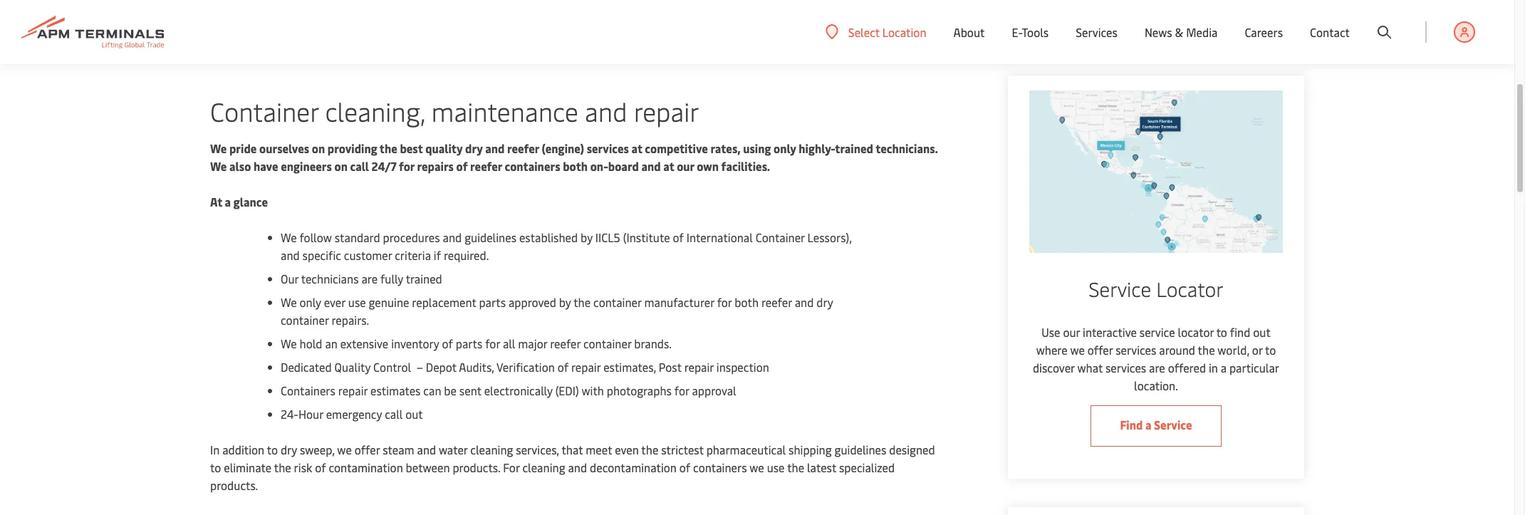 Task type: describe. For each thing, give the bounding box(es) containing it.
we for we follow standard procedures and guidelines established by iicl5 (institute of international container lessors), and specific customer criteria if required.
[[281, 229, 297, 245]]

approval
[[692, 383, 737, 398]]

services
[[1076, 24, 1118, 40]]

service locator
[[1089, 275, 1224, 302]]

for inside the we only ever use genuine replacement parts approved by the container manufacturer for both reefer and dry container repairs.
[[717, 294, 732, 310]]

select location button
[[826, 24, 927, 40]]

of inside we pride ourselves on providing the best quality dry and reefer (engine) services at competitive rates, using only highly-trained technicians. we also have engineers on call 24/7 for repairs of reefer containers both on-board and at our own facilities.
[[456, 158, 468, 174]]

follow
[[300, 229, 332, 245]]

sweep,
[[300, 442, 335, 457]]

repair up competitive
[[634, 93, 700, 128]]

electronically
[[484, 383, 553, 398]]

container inside we follow standard procedures and guidelines established by iicl5 (institute of international container lessors), and specific customer criteria if required.
[[756, 229, 805, 245]]

e-tools
[[1012, 24, 1049, 40]]

both inside we pride ourselves on providing the best quality dry and reefer (engine) services at competitive rates, using only highly-trained technicians. we also have engineers on call 24/7 for repairs of reefer containers both on-board and at our own facilities.
[[563, 158, 588, 174]]

of inside we follow standard procedures and guidelines established by iicl5 (institute of international container lessors), and specific customer criteria if required.
[[673, 229, 684, 245]]

use our interactive service locator to find out where we offer services around the world, or to discover what services are offered in a particular location.
[[1033, 324, 1280, 394]]

emergency
[[326, 406, 382, 422]]

about button
[[954, 0, 985, 64]]

to right addition
[[267, 442, 278, 457]]

1 vertical spatial at
[[664, 158, 674, 174]]

hold
[[300, 336, 322, 351]]

if
[[434, 247, 441, 263]]

–
[[417, 359, 423, 375]]

1 vertical spatial out
[[406, 406, 423, 422]]

cleaning,
[[325, 93, 425, 128]]

we for we hold an extensive inventory of parts for all major reefer container brands.
[[281, 336, 297, 351]]

interactive
[[1083, 324, 1137, 340]]

meet
[[586, 442, 612, 457]]

e-
[[1012, 24, 1022, 40]]

pride
[[229, 140, 257, 156]]

a for service
[[1146, 417, 1152, 433]]

risk
[[294, 460, 312, 475]]

we only ever use genuine replacement parts approved by the container manufacturer for both reefer and dry container repairs.
[[281, 294, 833, 328]]

in
[[210, 442, 220, 457]]

the right even
[[642, 442, 659, 457]]

24/7
[[372, 158, 396, 174]]

parts for approved
[[479, 294, 506, 310]]

dry inside the we only ever use genuine replacement parts approved by the container manufacturer for both reefer and dry container repairs.
[[817, 294, 833, 310]]

news
[[1145, 24, 1173, 40]]

offer inside in addition to dry sweep, we offer steam and water cleaning services, that meet even the strictest pharmaceutical shipping guidelines designed to eliminate the risk of contamination between products. for cleaning and decontamination of containers we use the latest specialized products.
[[355, 442, 380, 457]]

standard
[[335, 229, 380, 245]]

approved
[[509, 294, 556, 310]]

we follow standard procedures and guidelines established by iicl5 (institute of international container lessors), and specific customer criteria if required.
[[281, 229, 852, 263]]

criteria
[[395, 247, 431, 263]]

service
[[1140, 324, 1175, 340]]

containers repair estimates can be sent electronically (edi) with photographs for approval
[[281, 383, 737, 398]]

services button
[[1076, 0, 1118, 64]]

brands.
[[634, 336, 672, 351]]

and right board
[[642, 158, 661, 174]]

we pride ourselves on providing the best quality dry and reefer (engine) services at competitive rates, using only highly-trained technicians. we also have engineers on call 24/7 for repairs of reefer containers both on-board and at our own facilities.
[[210, 140, 938, 174]]

by inside we follow standard procedures and guidelines established by iicl5 (institute of international container lessors), and specific customer criteria if required.
[[581, 229, 593, 245]]

offer inside use our interactive service locator to find out where we offer services around the world, or to discover what services are offered in a particular location.
[[1088, 342, 1113, 358]]

1 horizontal spatial we
[[750, 460, 764, 475]]

a for glance
[[225, 194, 231, 209]]

the inside use our interactive service locator to find out where we offer services around the world, or to discover what services are offered in a particular location.
[[1198, 342, 1215, 358]]

1 horizontal spatial on
[[335, 158, 348, 174]]

2 vertical spatial container
[[584, 336, 632, 351]]

ourselves
[[259, 140, 309, 156]]

we inside use our interactive service locator to find out where we offer services around the world, or to discover what services are offered in a particular location.
[[1070, 342, 1085, 358]]

are inside use our interactive service locator to find out where we offer services around the world, or to discover what services are offered in a particular location.
[[1149, 360, 1166, 376]]

location
[[883, 24, 927, 40]]

or
[[1253, 342, 1263, 358]]

to left find
[[1217, 324, 1228, 340]]

in addition to dry sweep, we offer steam and water cleaning services, that meet even the strictest pharmaceutical shipping guidelines designed to eliminate the risk of contamination between products. for cleaning and decontamination of containers we use the latest specialized products.
[[210, 442, 935, 493]]

1 vertical spatial services
[[1116, 342, 1157, 358]]

of down strictest at the bottom left of page
[[680, 460, 691, 475]]

contact
[[1310, 24, 1350, 40]]

2 vertical spatial services
[[1106, 360, 1147, 376]]

that
[[562, 442, 583, 457]]

in
[[1209, 360, 1218, 376]]

1 vertical spatial trained
[[406, 271, 442, 286]]

have
[[254, 158, 278, 174]]

dedicated quality control  – depot audits, verification of repair estimates, post repair inspection
[[281, 359, 769, 375]]

the inside we pride ourselves on providing the best quality dry and reefer (engine) services at competitive rates, using only highly-trained technicians. we also have engineers on call 24/7 for repairs of reefer containers both on-board and at our own facilities.
[[380, 140, 397, 156]]

particular
[[1230, 360, 1280, 376]]

our
[[281, 271, 299, 286]]

fully
[[381, 271, 403, 286]]

(institute
[[623, 229, 670, 245]]

use inside the we only ever use genuine replacement parts approved by the container manufacturer for both reefer and dry container repairs.
[[348, 294, 366, 310]]

rates,
[[711, 140, 741, 156]]

estimates,
[[604, 359, 656, 375]]

extensive
[[340, 336, 389, 351]]

to right or
[[1265, 342, 1276, 358]]

24-hour emergency call out
[[281, 406, 423, 422]]

customer
[[344, 247, 392, 263]]

find
[[1120, 417, 1143, 433]]

repair down the "quality"
[[338, 383, 368, 398]]

engineers
[[281, 158, 332, 174]]

technicians.
[[876, 140, 938, 156]]

what
[[1078, 360, 1103, 376]]

eliminate
[[224, 460, 272, 475]]

careers button
[[1245, 0, 1283, 64]]

news & media
[[1145, 24, 1218, 40]]

find a service link
[[1091, 406, 1222, 447]]

board
[[608, 158, 639, 174]]

1 vertical spatial call
[[385, 406, 403, 422]]

0 horizontal spatial service
[[1089, 275, 1152, 302]]

also
[[229, 158, 251, 174]]

world,
[[1218, 342, 1250, 358]]

using
[[743, 140, 771, 156]]

glance
[[234, 194, 268, 209]]

latest
[[807, 460, 837, 475]]

established
[[519, 229, 578, 245]]

0 vertical spatial container
[[210, 93, 319, 128]]

e-tools button
[[1012, 0, 1049, 64]]

tools
[[1022, 24, 1049, 40]]

discover
[[1033, 360, 1075, 376]]

guidelines inside we follow standard procedures and guidelines established by iicl5 (institute of international container lessors), and specific customer criteria if required.
[[465, 229, 517, 245]]

maintenance
[[431, 93, 579, 128]]

the down the shipping
[[787, 460, 805, 475]]

all
[[503, 336, 515, 351]]

shipping
[[789, 442, 832, 457]]

we hold an extensive inventory of parts for all major reefer container brands.
[[281, 336, 672, 351]]

the left risk
[[274, 460, 291, 475]]

contamination
[[329, 460, 403, 475]]



Task type: vqa. For each thing, say whether or not it's contained in the screenshot.
16,198
no



Task type: locate. For each thing, give the bounding box(es) containing it.
0 vertical spatial we
[[1070, 342, 1085, 358]]

containers inside we pride ourselves on providing the best quality dry and reefer (engine) services at competitive rates, using only highly-trained technicians. we also have engineers on call 24/7 for repairs of reefer containers both on-board and at our own facilities.
[[505, 158, 560, 174]]

products. down eliminate on the left bottom
[[210, 477, 258, 493]]

a right find
[[1146, 417, 1152, 433]]

0 horizontal spatial guidelines
[[465, 229, 517, 245]]

out inside use our interactive service locator to find out where we offer services around the world, or to discover what services are offered in a particular location.
[[1253, 324, 1271, 340]]

(edi)
[[556, 383, 579, 398]]

services,
[[516, 442, 559, 457]]

service right find
[[1154, 417, 1192, 433]]

for down post
[[675, 383, 689, 398]]

parts up 'audits,'
[[456, 336, 483, 351]]

1 horizontal spatial out
[[1253, 324, 1271, 340]]

a right in
[[1221, 360, 1227, 376]]

only inside we pride ourselves on providing the best quality dry and reefer (engine) services at competitive rates, using only highly-trained technicians. we also have engineers on call 24/7 for repairs of reefer containers both on-board and at our own facilities.
[[774, 140, 796, 156]]

at
[[632, 140, 643, 156], [664, 158, 674, 174]]

products.
[[453, 460, 500, 475], [210, 477, 258, 493]]

both inside the we only ever use genuine replacement parts approved by the container manufacturer for both reefer and dry container repairs.
[[735, 294, 759, 310]]

0 vertical spatial guidelines
[[465, 229, 517, 245]]

1 vertical spatial container
[[281, 312, 329, 328]]

verification
[[497, 359, 555, 375]]

use inside in addition to dry sweep, we offer steam and water cleaning services, that meet even the strictest pharmaceutical shipping guidelines designed to eliminate the risk of contamination between products. for cleaning and decontamination of containers we use the latest specialized products.
[[767, 460, 785, 475]]

our down competitive
[[677, 158, 694, 174]]

1 horizontal spatial only
[[774, 140, 796, 156]]

0 vertical spatial products.
[[453, 460, 500, 475]]

1 vertical spatial parts
[[456, 336, 483, 351]]

addition
[[222, 442, 264, 457]]

0 vertical spatial a
[[225, 194, 231, 209]]

2 vertical spatial dry
[[281, 442, 297, 457]]

0 horizontal spatial call
[[350, 158, 369, 174]]

services up the on-
[[587, 140, 629, 156]]

of up depot
[[442, 336, 453, 351]]

photographs
[[607, 383, 672, 398]]

0 horizontal spatial both
[[563, 158, 588, 174]]

specific
[[303, 247, 341, 263]]

1 vertical spatial only
[[300, 294, 321, 310]]

0 vertical spatial use
[[348, 294, 366, 310]]

providing
[[328, 140, 377, 156]]

1 vertical spatial offer
[[355, 442, 380, 457]]

container left lessors),
[[756, 229, 805, 245]]

select location
[[849, 24, 927, 40]]

by right the approved at the left of the page
[[559, 294, 571, 310]]

2 vertical spatial we
[[750, 460, 764, 475]]

our
[[677, 158, 694, 174], [1063, 324, 1080, 340]]

0 horizontal spatial offer
[[355, 442, 380, 457]]

0 horizontal spatial a
[[225, 194, 231, 209]]

we left hold
[[281, 336, 297, 351]]

quality
[[425, 140, 463, 156]]

a right at
[[225, 194, 231, 209]]

1 vertical spatial products.
[[210, 477, 258, 493]]

we for we only ever use genuine replacement parts approved by the container manufacturer for both reefer and dry container repairs.
[[281, 294, 297, 310]]

1 horizontal spatial both
[[735, 294, 759, 310]]

media
[[1187, 24, 1218, 40]]

container up ourselves
[[210, 93, 319, 128]]

quality
[[335, 359, 371, 375]]

dry down lessors),
[[817, 294, 833, 310]]

repair up with
[[571, 359, 601, 375]]

we down pharmaceutical
[[750, 460, 764, 475]]

products. down water
[[453, 460, 500, 475]]

we left follow
[[281, 229, 297, 245]]

even
[[615, 442, 639, 457]]

reefer inside the we only ever use genuine replacement parts approved by the container manufacturer for both reefer and dry container repairs.
[[762, 294, 792, 310]]

1 horizontal spatial guidelines
[[835, 442, 887, 457]]

depot
[[426, 359, 457, 375]]

1 horizontal spatial our
[[1063, 324, 1080, 340]]

1 horizontal spatial containers
[[693, 460, 747, 475]]

1 vertical spatial are
[[1149, 360, 1166, 376]]

designed
[[889, 442, 935, 457]]

on-
[[590, 158, 608, 174]]

at down competitive
[[664, 158, 674, 174]]

0 vertical spatial cleaning
[[470, 442, 513, 457]]

0 horizontal spatial trained
[[406, 271, 442, 286]]

1 horizontal spatial products.
[[453, 460, 500, 475]]

0 vertical spatial both
[[563, 158, 588, 174]]

the inside the we only ever use genuine replacement parts approved by the container manufacturer for both reefer and dry container repairs.
[[574, 294, 591, 310]]

services down the service
[[1116, 342, 1157, 358]]

competitive
[[645, 140, 708, 156]]

1 vertical spatial cleaning
[[523, 460, 565, 475]]

at
[[210, 194, 222, 209]]

can
[[424, 383, 441, 398]]

for right manufacturer
[[717, 294, 732, 310]]

0 vertical spatial are
[[362, 271, 378, 286]]

major
[[518, 336, 547, 351]]

containers down pharmaceutical
[[693, 460, 747, 475]]

container cleaning, maintenance and repair
[[210, 93, 700, 128]]

are up location.
[[1149, 360, 1166, 376]]

find services offered by apm terminals globally image
[[1030, 90, 1283, 253]]

we up what
[[1070, 342, 1085, 358]]

containers down "(engine)"
[[505, 158, 560, 174]]

1 horizontal spatial call
[[385, 406, 403, 422]]

audits,
[[459, 359, 494, 375]]

we left also on the left of the page
[[210, 158, 227, 174]]

dedicated
[[281, 359, 332, 375]]

2 vertical spatial a
[[1146, 417, 1152, 433]]

we right sweep,
[[337, 442, 352, 457]]

call
[[350, 158, 369, 174], [385, 406, 403, 422]]

0 vertical spatial trained
[[835, 140, 874, 156]]

0 horizontal spatial use
[[348, 294, 366, 310]]

an
[[325, 336, 338, 351]]

guidelines up the required.
[[465, 229, 517, 245]]

and up our
[[281, 247, 300, 263]]

0 horizontal spatial by
[[559, 294, 571, 310]]

by
[[581, 229, 593, 245], [559, 294, 571, 310]]

container up brands.
[[594, 294, 642, 310]]

repairs.
[[332, 312, 369, 328]]

we inside the we only ever use genuine replacement parts approved by the container manufacturer for both reefer and dry container repairs.
[[281, 294, 297, 310]]

we left pride
[[210, 140, 227, 156]]

contact button
[[1310, 0, 1350, 64]]

containers inside in addition to dry sweep, we offer steam and water cleaning services, that meet even the strictest pharmaceutical shipping guidelines designed to eliminate the risk of contamination between products. for cleaning and decontamination of containers we use the latest specialized products.
[[693, 460, 747, 475]]

0 vertical spatial services
[[587, 140, 629, 156]]

out
[[1253, 324, 1271, 340], [406, 406, 423, 422]]

use down pharmaceutical
[[767, 460, 785, 475]]

container
[[210, 93, 319, 128], [756, 229, 805, 245]]

a inside use our interactive service locator to find out where we offer services around the world, or to discover what services are offered in a particular location.
[[1221, 360, 1227, 376]]

1 vertical spatial a
[[1221, 360, 1227, 376]]

dry up risk
[[281, 442, 297, 457]]

highly-
[[799, 140, 835, 156]]

out up or
[[1253, 324, 1271, 340]]

offer
[[1088, 342, 1113, 358], [355, 442, 380, 457]]

news & media button
[[1145, 0, 1218, 64]]

0 vertical spatial containers
[[505, 158, 560, 174]]

0 vertical spatial call
[[350, 158, 369, 174]]

services up location.
[[1106, 360, 1147, 376]]

1 horizontal spatial dry
[[465, 140, 483, 156]]

0 vertical spatial our
[[677, 158, 694, 174]]

1 vertical spatial by
[[559, 294, 571, 310]]

find
[[1230, 324, 1251, 340]]

we for we pride ourselves on providing the best quality dry and reefer (engine) services at competitive rates, using only highly-trained technicians. we also have engineers on call 24/7 for repairs of reefer containers both on-board and at our own facilities.
[[210, 140, 227, 156]]

1 vertical spatial on
[[335, 158, 348, 174]]

0 horizontal spatial at
[[632, 140, 643, 156]]

the up 24/7 at the left
[[380, 140, 397, 156]]

out down estimates
[[406, 406, 423, 422]]

use up repairs.
[[348, 294, 366, 310]]

on down providing
[[335, 158, 348, 174]]

containers
[[505, 158, 560, 174], [693, 460, 747, 475]]

1 vertical spatial guidelines
[[835, 442, 887, 457]]

0 vertical spatial dry
[[465, 140, 483, 156]]

inspection
[[717, 359, 769, 375]]

parts for for
[[456, 336, 483, 351]]

container up hold
[[281, 312, 329, 328]]

1 horizontal spatial by
[[581, 229, 593, 245]]

ever
[[324, 294, 346, 310]]

0 vertical spatial parts
[[479, 294, 506, 310]]

trained inside we pride ourselves on providing the best quality dry and reefer (engine) services at competitive rates, using only highly-trained technicians. we also have engineers on call 24/7 for repairs of reefer containers both on-board and at our own facilities.
[[835, 140, 874, 156]]

1 vertical spatial dry
[[817, 294, 833, 310]]

0 horizontal spatial container
[[210, 93, 319, 128]]

0 horizontal spatial products.
[[210, 477, 258, 493]]

dry right quality
[[465, 140, 483, 156]]

and up the on-
[[585, 93, 627, 128]]

trained left technicians.
[[835, 140, 874, 156]]

0 horizontal spatial out
[[406, 406, 423, 422]]

and down lessors),
[[795, 294, 814, 310]]

and inside the we only ever use genuine replacement parts approved by the container manufacturer for both reefer and dry container repairs.
[[795, 294, 814, 310]]

we down our
[[281, 294, 297, 310]]

locator
[[1178, 324, 1214, 340]]

1 horizontal spatial are
[[1149, 360, 1166, 376]]

location.
[[1134, 378, 1178, 394]]

parts
[[479, 294, 506, 310], [456, 336, 483, 351]]

repair
[[634, 93, 700, 128], [571, 359, 601, 375], [684, 359, 714, 375], [338, 383, 368, 398]]

for down best
[[399, 158, 415, 174]]

1 horizontal spatial trained
[[835, 140, 874, 156]]

1 horizontal spatial cleaning
[[523, 460, 565, 475]]

services inside we pride ourselves on providing the best quality dry and reefer (engine) services at competitive rates, using only highly-trained technicians. we also have engineers on call 24/7 for repairs of reefer containers both on-board and at our own facilities.
[[587, 140, 629, 156]]

1 horizontal spatial service
[[1154, 417, 1192, 433]]

1 vertical spatial use
[[767, 460, 785, 475]]

0 vertical spatial out
[[1253, 324, 1271, 340]]

call inside we pride ourselves on providing the best quality dry and reefer (engine) services at competitive rates, using only highly-trained technicians. we also have engineers on call 24/7 for repairs of reefer containers both on-board and at our own facilities.
[[350, 158, 369, 174]]

trained
[[835, 140, 874, 156], [406, 271, 442, 286]]

1 horizontal spatial offer
[[1088, 342, 1113, 358]]

specialized
[[839, 460, 895, 475]]

decontamination
[[590, 460, 677, 475]]

and up between
[[417, 442, 436, 457]]

0 horizontal spatial cleaning
[[470, 442, 513, 457]]

to down in on the bottom of page
[[210, 460, 221, 475]]

we
[[1070, 342, 1085, 358], [337, 442, 352, 457], [750, 460, 764, 475]]

2 horizontal spatial a
[[1221, 360, 1227, 376]]

0 horizontal spatial are
[[362, 271, 378, 286]]

0 horizontal spatial our
[[677, 158, 694, 174]]

our right use
[[1063, 324, 1080, 340]]

repair up approval
[[684, 359, 714, 375]]

1 horizontal spatial use
[[767, 460, 785, 475]]

and down that
[[568, 460, 587, 475]]

24-
[[281, 406, 298, 422]]

the right the approved at the left of the page
[[574, 294, 591, 310]]

1 vertical spatial service
[[1154, 417, 1192, 433]]

by inside the we only ever use genuine replacement parts approved by the container manufacturer for both reefer and dry container repairs.
[[559, 294, 571, 310]]

and up the required.
[[443, 229, 462, 245]]

our inside use our interactive service locator to find out where we offer services around the world, or to discover what services are offered in a particular location.
[[1063, 324, 1080, 340]]

of up (edi)
[[558, 359, 569, 375]]

for left all
[[485, 336, 500, 351]]

call down providing
[[350, 158, 369, 174]]

use
[[1042, 324, 1061, 340]]

technicians
[[301, 271, 359, 286]]

parts inside the we only ever use genuine replacement parts approved by the container manufacturer for both reefer and dry container repairs.
[[479, 294, 506, 310]]

are left fully
[[362, 271, 378, 286]]

0 vertical spatial offer
[[1088, 342, 1113, 358]]

the
[[380, 140, 397, 156], [574, 294, 591, 310], [1198, 342, 1215, 358], [642, 442, 659, 457], [274, 460, 291, 475], [787, 460, 805, 475]]

1 horizontal spatial at
[[664, 158, 674, 174]]

0 vertical spatial by
[[581, 229, 593, 245]]

only left ever
[[300, 294, 321, 310]]

service inside the find a service link
[[1154, 417, 1192, 433]]

0 vertical spatial at
[[632, 140, 643, 156]]

both up inspection
[[735, 294, 759, 310]]

at up board
[[632, 140, 643, 156]]

trained down the criteria
[[406, 271, 442, 286]]

of right risk
[[315, 460, 326, 475]]

only inside the we only ever use genuine replacement parts approved by the container manufacturer for both reefer and dry container repairs.
[[300, 294, 321, 310]]

1 horizontal spatial a
[[1146, 417, 1152, 433]]

0 vertical spatial only
[[774, 140, 796, 156]]

of right (institute
[[673, 229, 684, 245]]

1 vertical spatial our
[[1063, 324, 1080, 340]]

reefer
[[507, 140, 539, 156], [470, 158, 502, 174], [762, 294, 792, 310], [550, 336, 581, 351]]

0 vertical spatial service
[[1089, 275, 1152, 302]]

and
[[585, 93, 627, 128], [485, 140, 505, 156], [642, 158, 661, 174], [443, 229, 462, 245], [281, 247, 300, 263], [795, 294, 814, 310], [417, 442, 436, 457], [568, 460, 587, 475]]

0 horizontal spatial containers
[[505, 158, 560, 174]]

guidelines inside in addition to dry sweep, we offer steam and water cleaning services, that meet even the strictest pharmaceutical shipping guidelines designed to eliminate the risk of contamination between products. for cleaning and decontamination of containers we use the latest specialized products.
[[835, 442, 887, 457]]

genuine
[[369, 294, 409, 310]]

by left iicl5
[[581, 229, 593, 245]]

sent
[[459, 383, 482, 398]]

for
[[399, 158, 415, 174], [717, 294, 732, 310], [485, 336, 500, 351], [675, 383, 689, 398]]

service up interactive
[[1089, 275, 1152, 302]]

our technicians are fully trained
[[281, 271, 445, 286]]

inventory
[[391, 336, 439, 351]]

lessors),
[[808, 229, 852, 245]]

on up engineers
[[312, 140, 325, 156]]

locator
[[1157, 275, 1224, 302]]

we inside we follow standard procedures and guidelines established by iicl5 (institute of international container lessors), and specific customer criteria if required.
[[281, 229, 297, 245]]

cleaning up for at the left of page
[[470, 442, 513, 457]]

0 vertical spatial on
[[312, 140, 325, 156]]

hour
[[298, 406, 323, 422]]

and down maintenance
[[485, 140, 505, 156]]

our inside we pride ourselves on providing the best quality dry and reefer (engine) services at competitive rates, using only highly-trained technicians. we also have engineers on call 24/7 for repairs of reefer containers both on-board and at our own facilities.
[[677, 158, 694, 174]]

international
[[687, 229, 753, 245]]

1 horizontal spatial container
[[756, 229, 805, 245]]

guidelines up specialized
[[835, 442, 887, 457]]

for inside we pride ourselves on providing the best quality dry and reefer (engine) services at competitive rates, using only highly-trained technicians. we also have engineers on call 24/7 for repairs of reefer containers both on-board and at our own facilities.
[[399, 158, 415, 174]]

call down estimates
[[385, 406, 403, 422]]

containers
[[281, 383, 336, 398]]

2 horizontal spatial dry
[[817, 294, 833, 310]]

1 vertical spatial we
[[337, 442, 352, 457]]

the up in
[[1198, 342, 1215, 358]]

0 horizontal spatial dry
[[281, 442, 297, 457]]

1 vertical spatial containers
[[693, 460, 747, 475]]

both
[[563, 158, 588, 174], [735, 294, 759, 310]]

1 vertical spatial both
[[735, 294, 759, 310]]

0 vertical spatial container
[[594, 294, 642, 310]]

(engine)
[[542, 140, 584, 156]]

0 horizontal spatial on
[[312, 140, 325, 156]]

estimates
[[371, 383, 421, 398]]

careers
[[1245, 24, 1283, 40]]

of down quality
[[456, 158, 468, 174]]

dry inside we pride ourselves on providing the best quality dry and reefer (engine) services at competitive rates, using only highly-trained technicians. we also have engineers on call 24/7 for repairs of reefer containers both on-board and at our own facilities.
[[465, 140, 483, 156]]

dry inside in addition to dry sweep, we offer steam and water cleaning services, that meet even the strictest pharmaceutical shipping guidelines designed to eliminate the risk of contamination between products. for cleaning and decontamination of containers we use the latest specialized products.
[[281, 442, 297, 457]]

cleaning down services,
[[523, 460, 565, 475]]

container up the "estimates,"
[[584, 336, 632, 351]]

both down "(engine)"
[[563, 158, 588, 174]]

0 horizontal spatial only
[[300, 294, 321, 310]]

offer up contamination
[[355, 442, 380, 457]]

offer down interactive
[[1088, 342, 1113, 358]]

0 horizontal spatial we
[[337, 442, 352, 457]]

2 horizontal spatial we
[[1070, 342, 1085, 358]]

parts left the approved at the left of the page
[[479, 294, 506, 310]]

only right using
[[774, 140, 796, 156]]

pharmaceutical
[[707, 442, 786, 457]]

container
[[594, 294, 642, 310], [281, 312, 329, 328], [584, 336, 632, 351]]

1 vertical spatial container
[[756, 229, 805, 245]]



